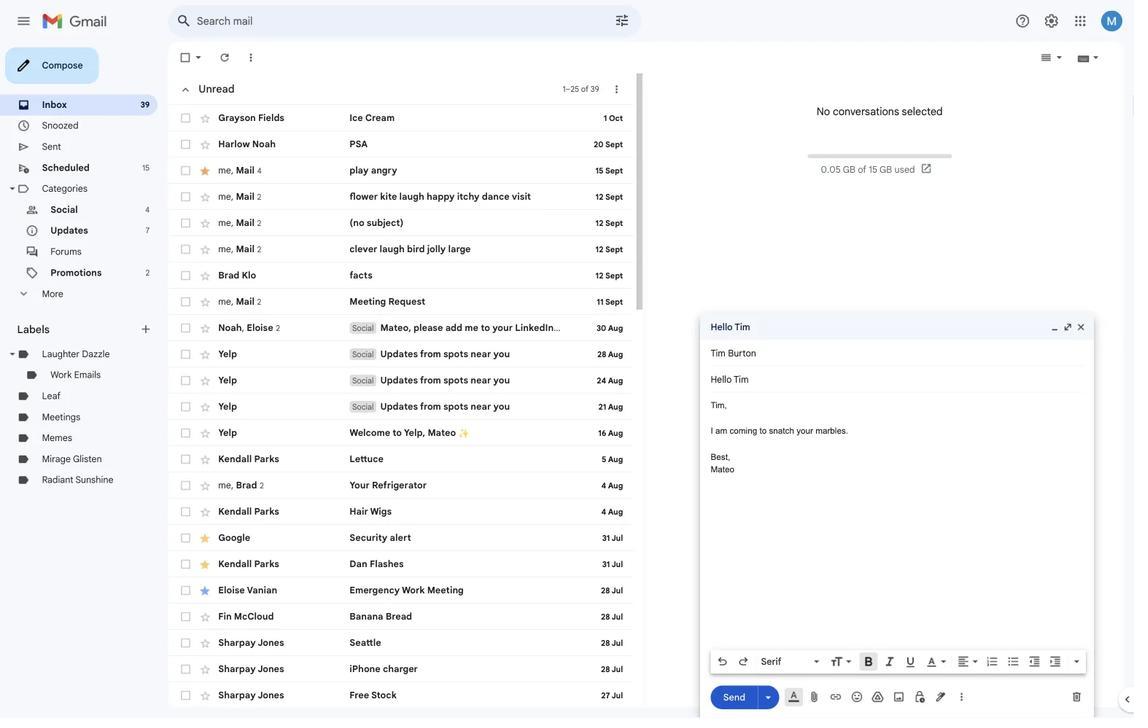 Task type: vqa. For each thing, say whether or not it's contained in the screenshot.


Task type: locate. For each thing, give the bounding box(es) containing it.
14 row from the top
[[187, 496, 703, 525]]

support image
[[1127, 15, 1134, 32]]

21 aug cell
[[651, 445, 703, 459]]

1 horizontal spatial eloise
[[274, 358, 303, 371]]

1 vertical spatial 28 jul cell
[[651, 678, 703, 693]]

aug
[[675, 359, 692, 370], [675, 388, 692, 399], [675, 417, 692, 428], [675, 446, 692, 457], [675, 476, 692, 487], [675, 505, 692, 516], [675, 534, 692, 545], [675, 563, 692, 574]]

0 vertical spatial kendall
[[242, 504, 279, 517]]

kendall parks for hair
[[242, 562, 310, 575]]

0 vertical spatial from
[[466, 387, 490, 400]]

10 row from the top
[[187, 379, 703, 408]]

13 row from the top
[[187, 467, 703, 496]]

main content
[[187, 47, 1134, 718]]

3 row from the top
[[187, 175, 703, 204]]

0 vertical spatial 4 aug
[[668, 534, 692, 545]]

jul for banana bread
[[679, 680, 692, 691]]

row
[[187, 117, 703, 146], [187, 146, 703, 175], [187, 175, 703, 204], [187, 204, 703, 233], [187, 233, 703, 263], [187, 263, 703, 292], [187, 292, 703, 321], [187, 321, 703, 350], [187, 350, 703, 379], [187, 379, 703, 408], [187, 408, 703, 438], [187, 438, 703, 467], [187, 467, 703, 496], [187, 496, 703, 525], [187, 525, 703, 554], [187, 554, 703, 583], [187, 583, 703, 613], [187, 613, 703, 642], [187, 642, 703, 671], [187, 671, 703, 700], [187, 700, 703, 718]]

3 yelp from the top
[[242, 446, 263, 458]]

0 horizontal spatial tim
[[790, 386, 806, 399]]

1 vertical spatial 28 jul
[[667, 680, 692, 691]]

2 vertical spatial spots
[[492, 446, 520, 458]]

2 vertical spatial 28
[[667, 680, 677, 691]]

2 31 from the top
[[669, 622, 677, 632]]

0 vertical spatial near
[[523, 387, 545, 400]]

1 vertical spatial kendall
[[242, 562, 279, 575]]

3 jul from the top
[[679, 651, 692, 662]]

–
[[628, 94, 633, 105]]

me
[[242, 183, 256, 195], [242, 212, 256, 225], [242, 241, 256, 254], [242, 270, 256, 283], [242, 329, 256, 341], [516, 358, 531, 371], [242, 533, 256, 546]]

16
[[664, 476, 673, 487]]

1 horizontal spatial to
[[534, 358, 544, 371]]

0 vertical spatial 28 jul cell
[[651, 649, 703, 664]]

7 aug from the top
[[675, 534, 692, 545]]

spots for 28 aug
[[492, 387, 520, 400]]

1 vertical spatial 31 jul cell
[[651, 620, 703, 634]]

2 4 from the top
[[668, 563, 673, 574]]

2 inside noah , eloise 2
[[306, 359, 311, 370]]

4 for your refrigerator
[[668, 534, 673, 545]]

1 4 from the top
[[668, 534, 673, 545]]

work up the bread
[[446, 650, 472, 662]]

spots for 21 aug
[[492, 446, 520, 458]]

1 vertical spatial meeting
[[474, 650, 515, 662]]

0 vertical spatial meeting
[[388, 329, 429, 342]]

3 kendall from the top
[[242, 621, 279, 633]]

19 row from the top
[[187, 642, 703, 671]]

2 kendall from the top
[[242, 562, 279, 575]]

lettuce link
[[388, 503, 623, 518]]

1 vertical spatial noah
[[242, 358, 268, 371]]

meetings
[[47, 457, 89, 470]]

31 for dan flashes
[[669, 622, 677, 632]]

24 aug cell
[[651, 416, 703, 430]]

31 jul cell
[[651, 591, 703, 605], [651, 620, 703, 634]]

0 vertical spatial 31 jul cell
[[651, 591, 703, 605]]

3 from from the top
[[466, 446, 490, 458]]

2 you from the top
[[548, 416, 566, 429]]

itchy
[[507, 212, 532, 225]]

1 you from the top
[[548, 387, 566, 400]]

tim left "burton"
[[790, 386, 806, 399]]

1 4 aug cell from the top
[[651, 532, 703, 547]]

to left your
[[534, 358, 544, 371]]

brad
[[242, 300, 266, 312]]

28
[[663, 388, 673, 399], [667, 651, 677, 662], [667, 680, 677, 691]]

of
[[645, 94, 653, 105]]

17 row from the top
[[187, 583, 703, 613]]

0 vertical spatial 2
[[162, 298, 166, 309]]

me , mail
[[242, 183, 282, 195], [242, 212, 282, 225], [242, 241, 282, 254]]

1 vertical spatial eloise
[[242, 650, 272, 662]]

laughter dazzle
[[47, 387, 122, 400]]

tim right hello at the right of the page
[[816, 357, 834, 370]]

4 row from the top
[[187, 204, 703, 233]]

0 vertical spatial 31 jul
[[669, 592, 692, 603]]

row containing google
[[187, 583, 703, 613]]

2 vertical spatial kendall
[[242, 621, 279, 633]]

kendall parks for dan
[[242, 621, 310, 633]]

fin mccloud
[[242, 679, 304, 692]]

1 28 jul from the top
[[667, 651, 692, 662]]

4 aug cell for wigs
[[651, 562, 703, 576]]

1 row from the top
[[187, 117, 703, 146]]

angry
[[412, 183, 441, 196]]

2 31 jul cell from the top
[[651, 620, 703, 634]]

2 vertical spatial from
[[466, 446, 490, 458]]

aug inside 'cell'
[[675, 417, 692, 428]]

social updates from spots near you for 21 aug
[[391, 446, 566, 458]]

28 for banana bread
[[667, 680, 677, 691]]

1 vertical spatial 31 jul
[[669, 622, 692, 632]]

dazzle
[[91, 387, 122, 400]]

eloise up 'fin'
[[242, 650, 272, 662]]

2 vertical spatial me , mail
[[242, 241, 282, 254]]

0 horizontal spatial meeting
[[388, 329, 429, 342]]

1 horizontal spatial meeting
[[474, 650, 515, 662]]

banana bread
[[388, 679, 458, 692]]

me , mail 2
[[242, 329, 290, 341]]

jul for dan flashes
[[679, 622, 692, 632]]

2 aug from the top
[[675, 388, 692, 399]]

1 vertical spatial 4 aug
[[668, 563, 692, 574]]

1 4 aug from the top
[[668, 534, 692, 545]]

0 vertical spatial me , mail
[[242, 183, 282, 195]]

meetings link
[[47, 457, 89, 470]]

4 yelp from the top
[[242, 475, 263, 487]]

noah down 'me , mail 2'
[[242, 358, 268, 371]]

6 aug from the top
[[675, 505, 692, 516]]

7 row from the top
[[187, 292, 703, 321]]

4 aug
[[668, 534, 692, 545], [668, 563, 692, 574]]

2 spots from the top
[[492, 416, 520, 429]]

work emails link
[[56, 411, 112, 423]]

1 horizontal spatial 2
[[285, 330, 290, 341]]

0 horizontal spatial 2
[[162, 298, 166, 309]]

28 jul cell for banana bread
[[651, 678, 703, 693]]

emails
[[82, 411, 112, 423]]

gmail image
[[47, 9, 126, 38]]

request
[[431, 329, 472, 342]]

near
[[523, 387, 545, 400], [523, 416, 545, 429], [523, 446, 545, 458]]

2 me , mail from the top
[[242, 212, 282, 225]]

mateo
[[475, 475, 506, 487]]

aug for 24 aug 'cell'
[[675, 417, 692, 428]]

lettuce
[[388, 504, 426, 517]]

None checkbox
[[198, 57, 213, 71], [198, 124, 213, 139], [198, 153, 213, 168], [198, 241, 213, 255], [198, 270, 213, 284], [198, 299, 213, 314], [198, 445, 213, 459], [198, 562, 213, 576], [198, 649, 213, 664], [198, 57, 213, 71], [198, 124, 213, 139], [198, 153, 213, 168], [198, 241, 213, 255], [198, 270, 213, 284], [198, 299, 213, 314], [198, 445, 213, 459], [198, 562, 213, 576], [198, 649, 213, 664]]

security
[[388, 592, 430, 604]]

me ,
[[242, 270, 262, 283]]

google
[[242, 592, 278, 604]]

24 aug
[[663, 417, 692, 428]]

forums
[[56, 274, 91, 286]]

2 horizontal spatial 2
[[306, 359, 311, 370]]

aug for 5 aug cell
[[675, 505, 692, 516]]

1 vertical spatial 4
[[668, 563, 673, 574]]

16 aug cell
[[651, 474, 703, 489]]

1 yelp from the top
[[242, 387, 263, 400]]

aug for 30 aug cell
[[675, 359, 692, 370]]

5 aug from the top
[[675, 476, 692, 487]]

20 row from the top
[[187, 671, 703, 700]]

2 vertical spatial social updates from spots near you
[[391, 446, 566, 458]]

3 you from the top
[[548, 446, 566, 458]]

0 vertical spatial 28 jul
[[667, 651, 692, 662]]

0 horizontal spatial work
[[56, 411, 80, 423]]

1 vertical spatial parks
[[282, 562, 310, 575]]

meeting
[[388, 329, 429, 342], [474, 650, 515, 662]]

2 4 aug cell from the top
[[651, 562, 703, 576]]

refrigerator
[[413, 533, 474, 546]]

to left yelp,
[[436, 475, 446, 487]]

meeting down facts
[[388, 329, 429, 342]]

1 31 jul from the top
[[669, 592, 692, 603]]

1 vertical spatial near
[[523, 416, 545, 429]]

noah
[[280, 154, 306, 167], [242, 358, 268, 371]]

kendall
[[242, 504, 279, 517], [242, 562, 279, 575], [242, 621, 279, 633]]

28 jul
[[667, 651, 692, 662], [667, 680, 692, 691]]

31 for security alert
[[669, 592, 677, 603]]

sent link
[[47, 157, 68, 169]]

3 kendall parks from the top
[[242, 621, 310, 633]]

1 jul from the top
[[679, 592, 692, 603]]

0 vertical spatial work
[[56, 411, 80, 423]]

selected
[[1002, 117, 1048, 131]]

flower kite laugh happy itchy dance visit link
[[388, 211, 623, 226]]

2 kendall parks from the top
[[242, 562, 310, 575]]

1 kendall from the top
[[242, 504, 279, 517]]

3 aug from the top
[[675, 417, 692, 428]]

1 vertical spatial 28
[[667, 651, 677, 662]]

0 vertical spatial noah
[[280, 154, 306, 167]]

0 vertical spatial spots
[[492, 387, 520, 400]]

aug inside cell
[[675, 359, 692, 370]]

conversations
[[925, 117, 999, 131]]

4 aug cell
[[651, 532, 703, 547], [651, 562, 703, 576]]

security alert link
[[388, 591, 623, 605]]

2 from from the top
[[466, 416, 490, 429]]

0 vertical spatial social updates from spots near you
[[391, 387, 566, 400]]

updates
[[56, 250, 98, 263], [422, 387, 464, 400], [422, 416, 464, 429], [422, 446, 464, 458]]

you
[[548, 387, 566, 400], [548, 416, 566, 429], [548, 446, 566, 458]]

1 vertical spatial me , mail
[[242, 212, 282, 225]]

eloise down 'me , mail 2'
[[274, 358, 303, 371]]

28 aug cell
[[651, 387, 703, 401]]

2 vertical spatial kendall parks
[[242, 621, 310, 633]]

welcome to yelp, mateo link
[[388, 474, 623, 489]]

1 vertical spatial you
[[548, 416, 566, 429]]

1 mail from the top
[[262, 183, 282, 195]]

1 near from the top
[[523, 387, 545, 400]]

2 row from the top
[[187, 146, 703, 175]]

work inside labels 'navigation'
[[56, 411, 80, 423]]

2 jul from the top
[[679, 622, 692, 632]]

4 jul from the top
[[679, 680, 692, 691]]

0 vertical spatial 28
[[663, 388, 673, 399]]

2 vertical spatial parks
[[282, 621, 310, 633]]

2 yelp from the top
[[242, 416, 263, 429]]

1 vertical spatial 4 aug cell
[[651, 562, 703, 576]]

aug for 28 aug "cell"
[[675, 388, 692, 399]]

0 horizontal spatial to
[[436, 475, 446, 487]]

9 row from the top
[[187, 350, 703, 379]]

2 near from the top
[[523, 416, 545, 429]]

from for 24
[[466, 416, 490, 429]]

1 vertical spatial social updates from spots near you
[[391, 416, 566, 429]]

2 parks from the top
[[282, 562, 310, 575]]

0 vertical spatial tim
[[816, 357, 834, 370]]

inbox link
[[47, 110, 74, 123]]

1 28 jul cell from the top
[[651, 649, 703, 664]]

3 near from the top
[[523, 446, 545, 458]]

1 31 from the top
[[669, 592, 677, 603]]

21
[[665, 446, 673, 457]]

Search mail text field
[[219, 16, 642, 31]]

search mail image
[[191, 10, 217, 36]]

social inside social mateo, please add me to your linkedin network
[[391, 359, 415, 370]]

work
[[56, 411, 80, 423], [446, 650, 472, 662]]

4 mail from the top
[[262, 329, 282, 341]]

alert
[[433, 592, 456, 604]]

psa link
[[388, 153, 623, 168]]

spots for 24 aug
[[492, 416, 520, 429]]

1 vertical spatial from
[[466, 416, 490, 429]]

2 vertical spatial you
[[548, 446, 566, 458]]

near for 28
[[523, 387, 545, 400]]

2 vertical spatial 2
[[306, 359, 311, 370]]

unread
[[220, 92, 260, 106]]

social updates from spots near you for 28 aug
[[391, 387, 566, 400]]

2 mail from the top
[[262, 212, 282, 225]]

refresh image
[[242, 57, 257, 71]]

1 me , mail from the top
[[242, 183, 282, 195]]

2 28 jul from the top
[[667, 680, 692, 691]]

3 parks from the top
[[282, 621, 310, 633]]

labels navigation
[[0, 47, 187, 718]]

me , mail for flower kite laugh happy itchy dance visit
[[242, 212, 282, 225]]

2 31 jul from the top
[[669, 622, 692, 632]]

yelp for 28 aug
[[242, 387, 263, 400]]

aug inside "cell"
[[675, 388, 692, 399]]

from for 28
[[466, 387, 490, 400]]

0 vertical spatial 31
[[669, 592, 677, 603]]

4 aug for wigs
[[668, 563, 692, 574]]

psa
[[388, 154, 408, 167]]

1 social updates from spots near you from the top
[[391, 387, 566, 400]]

fields
[[286, 125, 316, 137]]

compose button
[[6, 52, 110, 93]]

spots
[[492, 387, 520, 400], [492, 416, 520, 429], [492, 446, 520, 458]]

2 28 jul cell from the top
[[651, 678, 703, 693]]

1 vertical spatial 2
[[285, 330, 290, 341]]

31 jul for alert
[[669, 592, 692, 603]]

28 jul cell
[[651, 649, 703, 664], [651, 678, 703, 693]]

None search field
[[187, 6, 712, 41]]

1 vertical spatial work
[[446, 650, 472, 662]]

,
[[256, 183, 259, 195], [256, 212, 259, 225], [256, 241, 259, 254], [256, 270, 259, 283], [256, 329, 259, 341], [268, 358, 271, 371]]

0 vertical spatial kendall parks
[[242, 504, 310, 517]]

1 spots from the top
[[492, 387, 520, 400]]

8 aug from the top
[[675, 563, 692, 574]]

unread tab panel
[[187, 82, 703, 718]]

categories
[[47, 204, 97, 216]]

3 spots from the top
[[492, 446, 520, 458]]

1 vertical spatial spots
[[492, 416, 520, 429]]

4 aug from the top
[[675, 446, 692, 457]]

laughter
[[47, 387, 88, 400]]

1 from from the top
[[466, 387, 490, 400]]

row containing harlow noah
[[187, 146, 703, 175]]

31 jul cell for flashes
[[651, 620, 703, 634]]

eloise
[[274, 358, 303, 371], [242, 650, 272, 662]]

1 vertical spatial 31
[[669, 622, 677, 632]]

more
[[47, 320, 70, 333]]

11 sept
[[663, 330, 692, 341]]

to
[[534, 358, 544, 371], [436, 475, 446, 487]]

0 vertical spatial 4
[[668, 534, 673, 545]]

0 vertical spatial you
[[548, 387, 566, 400]]

3 social updates from spots near you from the top
[[391, 446, 566, 458]]

0 vertical spatial 4 aug cell
[[651, 532, 703, 547]]

5 aug
[[668, 505, 692, 516]]

noah down fields
[[280, 154, 306, 167]]

2 social updates from spots near you from the top
[[391, 416, 566, 429]]

aug for "21 aug" cell
[[675, 446, 692, 457]]

meeting down dan flashes "link" at the bottom
[[474, 650, 515, 662]]

social
[[56, 227, 86, 239], [391, 359, 415, 370], [391, 388, 415, 399], [391, 417, 415, 428], [391, 446, 415, 457]]

cell
[[651, 299, 703, 314]]

2 vertical spatial near
[[523, 446, 545, 458]]

please
[[459, 358, 492, 371]]

28 jul for banana bread
[[667, 680, 692, 691]]

1 vertical spatial kendall parks
[[242, 562, 310, 575]]

1 horizontal spatial work
[[446, 650, 472, 662]]

0 vertical spatial parks
[[282, 504, 310, 517]]

add
[[494, 358, 513, 371]]

updates link
[[56, 250, 98, 263]]

None checkbox
[[198, 182, 213, 197], [198, 211, 213, 226], [198, 328, 213, 343], [198, 357, 213, 372], [198, 387, 213, 401], [198, 416, 213, 430], [198, 474, 213, 489], [198, 503, 213, 518], [198, 532, 213, 547], [198, 591, 213, 605], [198, 620, 213, 634], [198, 678, 213, 693], [198, 707, 213, 718], [198, 182, 213, 197], [198, 211, 213, 226], [198, 328, 213, 343], [198, 357, 213, 372], [198, 387, 213, 401], [198, 416, 213, 430], [198, 474, 213, 489], [198, 503, 213, 518], [198, 532, 213, 547], [198, 591, 213, 605], [198, 620, 213, 634], [198, 678, 213, 693], [198, 707, 213, 718]]

15 row from the top
[[187, 525, 703, 554]]

updates for 21
[[422, 446, 464, 458]]

social updates from spots near you for 24 aug
[[391, 416, 566, 429]]

31
[[669, 592, 677, 603], [669, 622, 677, 632]]

row containing grayson fields
[[187, 117, 703, 146]]

meeting request
[[388, 329, 472, 342]]

eloise vanian
[[242, 650, 308, 662]]

2 4 aug from the top
[[668, 563, 692, 574]]

from
[[466, 387, 490, 400], [466, 416, 490, 429], [466, 446, 490, 458]]

1 aug from the top
[[675, 359, 692, 370]]

2 inside 'me , mail 2'
[[285, 330, 290, 341]]

3 mail from the top
[[262, 241, 282, 254]]

work down laughter
[[56, 411, 80, 423]]

1 31 jul cell from the top
[[651, 591, 703, 605]]

aug for 16 aug cell
[[675, 476, 692, 487]]

promotions
[[56, 297, 113, 309]]

3 me , mail from the top
[[242, 241, 282, 254]]



Task type: describe. For each thing, give the bounding box(es) containing it.
jul for emergency work meeting
[[679, 651, 692, 662]]

row containing fin mccloud
[[187, 671, 703, 700]]

grayson
[[242, 125, 284, 137]]

your
[[388, 533, 410, 546]]

1 vertical spatial tim
[[790, 386, 806, 399]]

cell inside row
[[651, 299, 703, 314]]

1 horizontal spatial tim
[[816, 357, 834, 370]]

ice cream
[[388, 125, 438, 137]]

(no
[[388, 241, 404, 254]]

me , mail for play angry
[[242, 183, 282, 195]]

updates for 24
[[422, 416, 464, 429]]

row containing eloise vanian
[[187, 642, 703, 671]]

28 inside "cell"
[[663, 388, 673, 399]]

promotions link
[[56, 297, 113, 309]]

hello tim
[[790, 357, 834, 370]]

meeting inside "link"
[[474, 650, 515, 662]]

visit
[[568, 212, 590, 225]]

welcome
[[388, 475, 433, 487]]

hair wigs
[[388, 562, 435, 575]]

row containing noah
[[187, 350, 703, 379]]

labels
[[19, 359, 55, 373]]

5
[[668, 505, 673, 516]]

snoozed link
[[47, 134, 87, 146]]

your refrigerator link
[[388, 532, 623, 547]]

subject)
[[407, 241, 448, 254]]

updates for 28
[[422, 387, 464, 400]]

emergency
[[388, 650, 444, 662]]

flashes
[[410, 621, 448, 633]]

social for 21 aug
[[391, 446, 415, 457]]

0 horizontal spatial noah
[[242, 358, 268, 371]]

you for 21
[[548, 446, 566, 458]]

linkedin
[[572, 358, 615, 371]]

kite
[[422, 212, 441, 225]]

5 aug cell
[[651, 503, 703, 518]]

unread button
[[191, 85, 266, 114]]

work inside "link"
[[446, 650, 472, 662]]

kendall for dan
[[242, 621, 279, 633]]

main menu image
[[17, 15, 35, 32]]

Subject field
[[790, 415, 1134, 429]]

kendall for hair
[[242, 562, 279, 575]]

6 row from the top
[[187, 263, 703, 292]]

follow link to manage storage image
[[1022, 181, 1037, 195]]

1 horizontal spatial noah
[[280, 154, 306, 167]]

39
[[156, 111, 166, 122]]

28 jul cell for emergency work meeting
[[651, 649, 703, 664]]

welcome to yelp, mateo
[[388, 475, 509, 487]]

mccloud
[[260, 679, 304, 692]]

31 jul for flashes
[[669, 622, 692, 632]]

social inside labels 'navigation'
[[56, 227, 86, 239]]

hello
[[790, 357, 814, 370]]

laughter dazzle link
[[47, 387, 122, 400]]

yelp for 16 aug
[[242, 475, 263, 487]]

no
[[907, 117, 922, 131]]

emergency work meeting
[[388, 650, 515, 662]]

leaf link
[[47, 434, 67, 447]]

8 row from the top
[[187, 321, 703, 350]]

4 aug cell for refrigerator
[[651, 532, 703, 547]]

flower kite laugh happy itchy dance visit
[[388, 212, 590, 225]]

work emails
[[56, 411, 112, 423]]

parks for dan
[[282, 621, 310, 633]]

hello tim dialog
[[778, 349, 1134, 718]]

updates inside labels 'navigation'
[[56, 250, 98, 263]]

inbox
[[47, 110, 74, 123]]

near for 21
[[523, 446, 545, 458]]

compose
[[47, 67, 92, 79]]

social link
[[56, 227, 86, 239]]

21 row from the top
[[187, 700, 703, 718]]

dan flashes link
[[388, 620, 623, 634]]

labels heading
[[19, 359, 155, 373]]

play angry link
[[388, 182, 623, 197]]

16 aug
[[664, 476, 692, 487]]

4 aug for refrigerator
[[668, 534, 692, 545]]

jul for security alert
[[679, 592, 692, 603]]

18 row from the top
[[187, 613, 703, 642]]

dan
[[388, 621, 408, 633]]

banana
[[388, 679, 425, 692]]

24
[[663, 417, 673, 428]]

1 parks from the top
[[282, 504, 310, 517]]

2 inside labels 'navigation'
[[162, 298, 166, 309]]

aug for refrigerator 4 aug cell
[[675, 534, 692, 545]]

0 horizontal spatial eloise
[[242, 650, 272, 662]]

social for 24 aug
[[391, 417, 415, 428]]

facts link
[[388, 299, 623, 314]]

dance
[[535, 212, 566, 225]]

sent
[[47, 157, 68, 169]]

ice cream link
[[388, 124, 623, 139]]

16 row from the top
[[187, 554, 703, 583]]

happy
[[474, 212, 505, 225]]

near for 24
[[523, 416, 545, 429]]

12 row from the top
[[187, 438, 703, 467]]

bread
[[428, 679, 458, 692]]

flower
[[388, 212, 419, 225]]

you for 28
[[548, 387, 566, 400]]

11 row from the top
[[187, 408, 703, 438]]

yelp for 21 aug
[[242, 446, 263, 458]]

1 kendall parks from the top
[[242, 504, 310, 517]]

more button
[[0, 315, 175, 338]]

leaf
[[47, 434, 67, 447]]

mail for flower
[[262, 212, 282, 225]]

4 for hair wigs
[[668, 563, 673, 574]]

your refrigerator
[[388, 533, 474, 546]]

0 vertical spatial eloise
[[274, 358, 303, 371]]

social for 28 aug
[[391, 388, 415, 399]]

wigs
[[411, 562, 435, 575]]

klo
[[268, 300, 284, 312]]

play
[[388, 183, 409, 196]]

vanian
[[274, 650, 308, 662]]

2 for me
[[285, 330, 290, 341]]

1
[[625, 94, 628, 105]]

ice
[[388, 125, 403, 137]]

laugh
[[443, 212, 471, 225]]

your
[[547, 358, 569, 371]]

28 for emergency work meeting
[[667, 651, 677, 662]]

1 vertical spatial to
[[436, 475, 446, 487]]

28 jul for emergency work meeting
[[667, 651, 692, 662]]

play angry
[[388, 183, 441, 196]]

tim burton
[[790, 386, 840, 399]]

meeting request link
[[388, 328, 623, 343]]

you for 24
[[548, 416, 566, 429]]

hair
[[388, 562, 409, 575]]

cream
[[405, 125, 438, 137]]

aug for 4 aug cell corresponding to wigs
[[675, 563, 692, 574]]

31 jul cell for alert
[[651, 591, 703, 605]]

sept
[[672, 330, 692, 341]]

Message Body text field
[[790, 444, 1134, 718]]

2 for noah
[[306, 359, 311, 370]]

5 row from the top
[[187, 233, 703, 263]]

forums link
[[56, 274, 91, 286]]

28 aug
[[663, 388, 692, 399]]

30
[[662, 359, 673, 370]]

security alert
[[388, 592, 456, 604]]

from for 21
[[466, 446, 490, 458]]

mail for (no
[[262, 241, 282, 254]]

mail for play
[[262, 183, 282, 195]]

21 aug
[[665, 446, 692, 457]]

hair wigs link
[[388, 562, 623, 576]]

me , mail for (no subject)
[[242, 241, 282, 254]]

1 – 25 of
[[625, 94, 656, 105]]

row containing brad klo
[[187, 292, 703, 321]]

parks for hair
[[282, 562, 310, 575]]

0 vertical spatial to
[[534, 358, 544, 371]]

(no subject) link
[[388, 241, 623, 255]]

banana bread link
[[388, 678, 623, 693]]

main content containing unread
[[187, 47, 1134, 718]]

30 aug cell
[[651, 357, 703, 372]]

harlow
[[242, 154, 277, 167]]

yelp for 24 aug
[[242, 416, 263, 429]]

fin
[[242, 679, 257, 692]]

noah , eloise 2
[[242, 358, 311, 371]]

no conversations selected
[[907, 117, 1048, 131]]

25
[[633, 94, 643, 105]]



